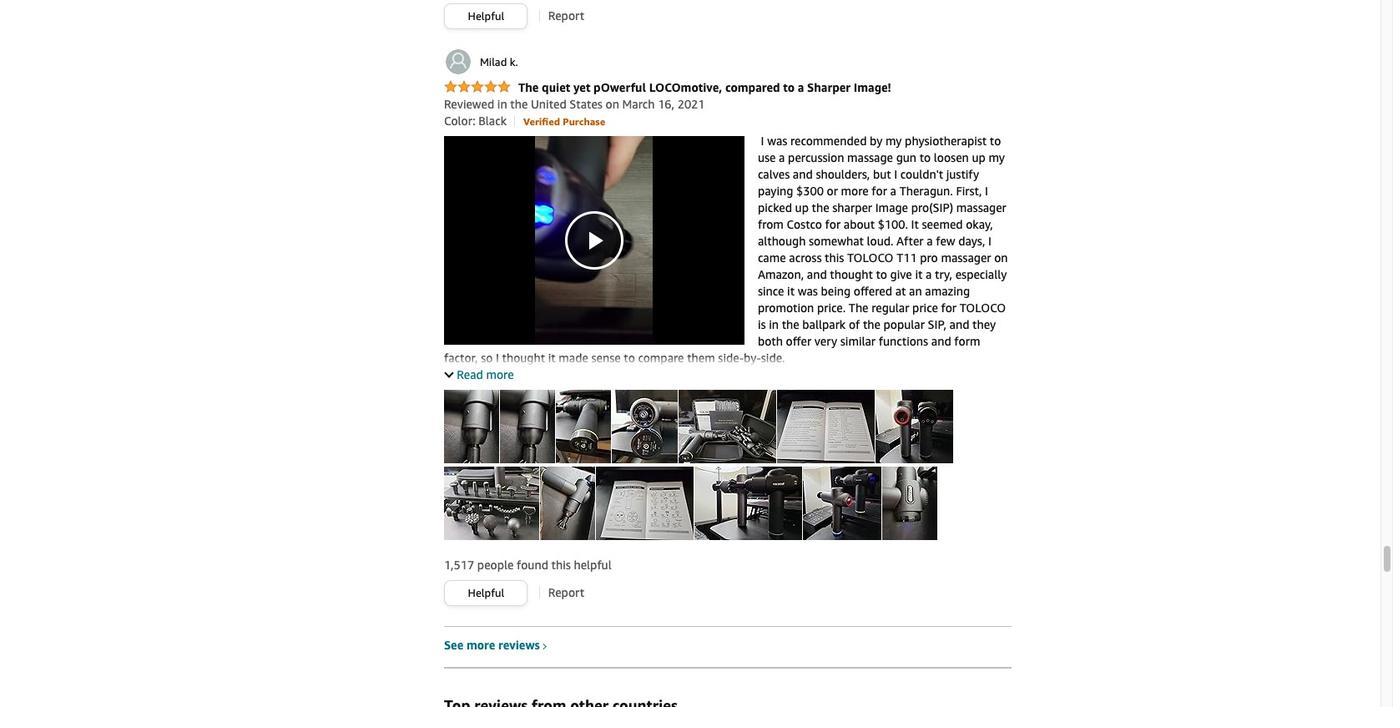 Task type: locate. For each thing, give the bounding box(es) containing it.
reviewed in the united states on march 16, 2021
[[444, 97, 705, 111]]

more right see
[[467, 638, 496, 652]]

report down this
[[549, 585, 585, 600]]

helpful up milad k. link
[[468, 9, 505, 23]]

0 vertical spatial helpful
[[468, 9, 505, 23]]

helpful down people
[[468, 586, 505, 600]]

more for read
[[486, 367, 514, 382]]

customer image image
[[444, 390, 499, 463], [500, 390, 555, 463], [556, 390, 611, 463], [612, 390, 678, 463], [679, 390, 777, 463], [777, 390, 875, 463], [876, 390, 954, 463], [444, 467, 539, 540], [540, 467, 595, 540], [596, 467, 694, 540], [695, 467, 803, 540], [803, 467, 882, 540], [883, 467, 938, 540]]

found
[[517, 558, 549, 572]]

more for see
[[467, 638, 496, 652]]

see
[[444, 638, 464, 652]]

0 vertical spatial report
[[549, 8, 585, 23]]

this
[[552, 558, 571, 572]]

read
[[457, 367, 483, 382]]

2 helpful from the top
[[468, 586, 505, 600]]

helpful submit up milad k. link
[[445, 4, 527, 28]]

powerful
[[594, 80, 646, 94]]

1 vertical spatial report link
[[549, 585, 585, 600]]

Helpful submit
[[445, 4, 527, 28], [445, 581, 527, 605]]

a
[[798, 80, 805, 94]]

reviewed
[[444, 97, 495, 111]]

more
[[486, 367, 514, 382], [467, 638, 496, 652]]

1 vertical spatial | image
[[540, 587, 541, 599]]

0 vertical spatial report link
[[549, 8, 585, 23]]

| image for first report link from the top of the page
[[540, 10, 541, 22]]

verified
[[524, 115, 560, 128]]

0 vertical spatial | image
[[540, 10, 541, 22]]

compared
[[726, 80, 781, 94]]

helpful submit down people
[[445, 581, 527, 605]]

color:
[[444, 114, 476, 128]]

report
[[549, 8, 585, 23], [549, 585, 585, 600]]

states
[[570, 97, 603, 111]]

0 vertical spatial helpful submit
[[445, 4, 527, 28]]

16,
[[658, 97, 675, 111]]

| image
[[540, 10, 541, 22], [540, 587, 541, 599]]

2 | image from the top
[[540, 587, 541, 599]]

sharper
[[808, 80, 851, 94]]

to
[[784, 80, 795, 94]]

1 | image from the top
[[540, 10, 541, 22]]

helpful
[[468, 9, 505, 23], [468, 586, 505, 600]]

read more button
[[444, 367, 514, 382]]

report up quiet in the top of the page
[[549, 8, 585, 23]]

| image for 1st report link from the bottom of the page
[[540, 587, 541, 599]]

1,517
[[444, 558, 475, 572]]

the
[[519, 80, 539, 94]]

report link up quiet in the top of the page
[[549, 8, 585, 23]]

0 vertical spatial more
[[486, 367, 514, 382]]

the quiet yet powerful locomotive, compared to a sharper image!
[[519, 80, 892, 94]]

people
[[478, 558, 514, 572]]

1 vertical spatial report
[[549, 585, 585, 600]]

1 vertical spatial more
[[467, 638, 496, 652]]

more right read
[[486, 367, 514, 382]]

report link
[[549, 8, 585, 23], [549, 585, 585, 600]]

helpful
[[574, 558, 612, 572]]

on
[[606, 97, 620, 111]]

the
[[511, 97, 528, 111]]

report link down this
[[549, 585, 585, 600]]

| image
[[515, 116, 516, 127]]

1 vertical spatial helpful
[[468, 586, 505, 600]]

1 report from the top
[[549, 8, 585, 23]]

extender expand image
[[445, 369, 454, 378]]

the quiet yet powerful locomotive, compared to a sharper image! link
[[444, 80, 892, 95]]

1 vertical spatial helpful submit
[[445, 581, 527, 605]]

k.
[[510, 55, 519, 68]]

black
[[479, 114, 507, 128]]

milad k. link
[[444, 48, 519, 76]]

purchase
[[563, 115, 606, 128]]



Task type: vqa. For each thing, say whether or not it's contained in the screenshot.
Thought in "Thought Catalog Books Returns"
no



Task type: describe. For each thing, give the bounding box(es) containing it.
milad k.
[[480, 55, 519, 68]]

verified purchase link
[[524, 114, 606, 128]]

1 helpful from the top
[[468, 9, 505, 23]]

milad
[[480, 55, 507, 68]]

see more reviews link
[[444, 638, 548, 652]]

in
[[498, 97, 507, 111]]

2 report link from the top
[[549, 585, 585, 600]]

1,517 people found this helpful
[[444, 558, 612, 572]]

verified purchase
[[524, 115, 606, 128]]

2021
[[678, 97, 705, 111]]

march
[[623, 97, 655, 111]]

2 report from the top
[[549, 585, 585, 600]]

read more
[[457, 367, 514, 382]]

1 helpful submit from the top
[[445, 4, 527, 28]]

yet
[[574, 80, 591, 94]]

2 helpful submit from the top
[[445, 581, 527, 605]]

1 report link from the top
[[549, 8, 585, 23]]

united
[[531, 97, 567, 111]]

reviews
[[499, 638, 540, 652]]

see more reviews
[[444, 638, 540, 652]]

quiet
[[542, 80, 571, 94]]

locomotive,
[[650, 80, 723, 94]]

color: black
[[444, 114, 507, 128]]

image!
[[854, 80, 892, 94]]



